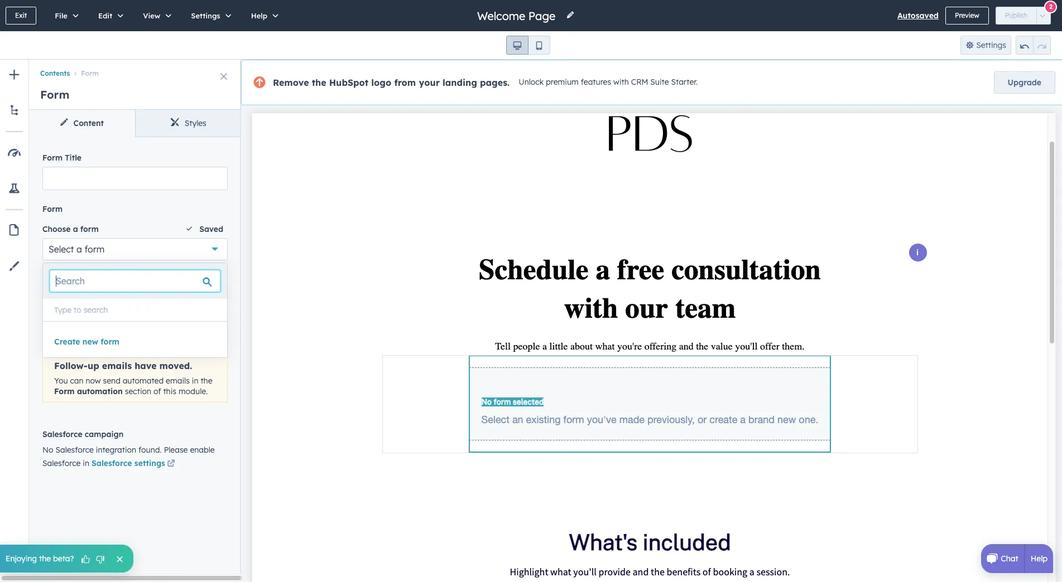 Task type: vqa. For each thing, say whether or not it's contained in the screenshot.
second Press to sort. Element Press to sort. image
no



Task type: locate. For each thing, give the bounding box(es) containing it.
0 vertical spatial emails
[[102, 360, 132, 372]]

new down addresses
[[82, 337, 98, 347]]

create new form button up 'have'
[[54, 335, 216, 349]]

a right select
[[76, 244, 82, 255]]

to
[[151, 305, 159, 315], [74, 305, 81, 315]]

0 vertical spatial of
[[130, 318, 138, 328]]

settings
[[191, 11, 220, 20], [976, 40, 1006, 50]]

upgrade link
[[994, 71, 1055, 94]]

link opens in a new window image
[[167, 461, 175, 469], [167, 461, 175, 469]]

1 vertical spatial create new form button
[[54, 335, 216, 349]]

0 horizontal spatial in
[[83, 459, 89, 469]]

1 horizontal spatial help
[[1031, 554, 1048, 564]]

styles link
[[135, 110, 241, 137]]

1 vertical spatial help
[[1031, 554, 1048, 564]]

section
[[125, 387, 151, 397]]

create new form button up notifications
[[42, 265, 228, 283]]

a
[[73, 224, 78, 234], [76, 244, 82, 255]]

beta?
[[53, 554, 74, 564]]

to up addresses
[[74, 305, 81, 315]]

title
[[65, 153, 81, 163]]

the
[[312, 77, 326, 88], [140, 318, 152, 328], [201, 376, 212, 386], [39, 554, 51, 564]]

a right choose
[[73, 224, 78, 234]]

0 horizontal spatial of
[[130, 318, 138, 328]]

form title
[[42, 153, 81, 163]]

form down you
[[54, 387, 75, 397]]

0 horizontal spatial group
[[506, 36, 550, 55]]

enjoying the beta?
[[6, 554, 74, 564]]

select
[[49, 244, 74, 255]]

addresses
[[58, 318, 97, 328]]

1 horizontal spatial in
[[192, 376, 198, 386]]

0 vertical spatial create
[[109, 269, 130, 278]]

upgrade
[[1008, 78, 1042, 88]]

publish group
[[996, 7, 1051, 25]]

group down publish "group" on the right of the page
[[1016, 36, 1051, 55]]

the up module.
[[201, 376, 212, 386]]

0 vertical spatial in
[[192, 376, 198, 386]]

0 horizontal spatial help
[[251, 11, 267, 20]]

1 horizontal spatial new
[[132, 269, 144, 278]]

in inside follow-up emails have moved. you can now send automated emails in the form automation section of this module.
[[192, 376, 198, 386]]

moved.
[[159, 360, 192, 372]]

0 horizontal spatial settings
[[191, 11, 220, 20]]

create new form up notifications
[[109, 269, 161, 278]]

settings down preview button
[[976, 40, 1006, 50]]

of inside follow-up emails have moved. you can now send automated emails in the form automation section of this module.
[[153, 387, 161, 397]]

exit link
[[6, 7, 36, 25]]

1 horizontal spatial emails
[[166, 376, 190, 386]]

can
[[70, 376, 83, 386]]

tab list
[[29, 110, 241, 137]]

autosaved button
[[898, 9, 939, 22]]

enable
[[190, 445, 215, 456]]

0 horizontal spatial create
[[54, 337, 80, 347]]

this
[[163, 387, 176, 397]]

create new form
[[109, 269, 161, 278], [54, 337, 119, 347]]

in
[[192, 376, 198, 386], [83, 459, 89, 469]]

instead
[[99, 318, 127, 328]]

1 vertical spatial a
[[76, 244, 82, 255]]

automated
[[123, 376, 164, 386]]

0 vertical spatial create new form
[[109, 269, 161, 278]]

create for topmost create new form button
[[109, 269, 130, 278]]

1 vertical spatial in
[[83, 459, 89, 469]]

remove
[[273, 77, 309, 88]]

1 horizontal spatial create
[[109, 269, 130, 278]]

the down notifications
[[140, 318, 152, 328]]

1 horizontal spatial settings button
[[960, 36, 1011, 55]]

None field
[[476, 8, 559, 23]]

send
[[58, 305, 77, 315]]

1 horizontal spatial group
[[1016, 36, 1051, 55]]

preview
[[955, 11, 979, 20]]

help
[[251, 11, 267, 20], [1031, 554, 1048, 564]]

new
[[132, 269, 144, 278], [82, 337, 98, 347]]

settings right view button
[[191, 11, 220, 20]]

the left beta?
[[39, 554, 51, 564]]

create new form down addresses
[[54, 337, 119, 347]]

form down contents
[[40, 88, 69, 102]]

defaults
[[175, 318, 207, 328]]

1 vertical spatial create
[[54, 337, 80, 347]]

no salesforce integration found. please enable salesforce in
[[42, 445, 215, 469]]

create new form button
[[42, 265, 228, 283], [54, 335, 216, 349]]

form up 'select a form' on the left of the page
[[80, 224, 99, 234]]

0 vertical spatial settings button
[[179, 0, 239, 31]]

1 vertical spatial settings
[[976, 40, 1006, 50]]

emails up this
[[166, 376, 190, 386]]

form
[[81, 69, 99, 78], [40, 88, 69, 102], [42, 153, 63, 163], [42, 204, 63, 214], [54, 387, 75, 397]]

group up 'unlock'
[[506, 36, 550, 55]]

navigation
[[29, 60, 241, 80]]

of down notifications
[[130, 318, 138, 328]]

hubspot
[[329, 77, 369, 88]]

1 vertical spatial emails
[[166, 376, 190, 386]]

edit
[[98, 11, 112, 20]]

enjoying
[[6, 554, 37, 564]]

1 vertical spatial of
[[153, 387, 161, 397]]

thumbsup image
[[81, 555, 91, 566]]

emails up send
[[102, 360, 132, 372]]

form up choose
[[42, 204, 63, 214]]

type
[[54, 305, 72, 315]]

your
[[419, 77, 440, 88]]

publish
[[1005, 11, 1028, 20]]

settings button
[[179, 0, 239, 31], [960, 36, 1011, 55]]

features
[[581, 77, 611, 87]]

choose
[[42, 224, 71, 234]]

1 horizontal spatial settings
[[976, 40, 1006, 50]]

view button
[[131, 0, 179, 31]]

to left specified
[[151, 305, 159, 315]]

create up notifications
[[109, 269, 130, 278]]

in down the salesforce campaign at bottom
[[83, 459, 89, 469]]

salesforce down integration
[[92, 459, 132, 469]]

0 vertical spatial settings
[[191, 11, 220, 20]]

type to search
[[54, 305, 108, 315]]

1 vertical spatial settings button
[[960, 36, 1011, 55]]

in up module.
[[192, 376, 198, 386]]

1 group from the left
[[506, 36, 550, 55]]

send form notifications to specified email addresses instead of the form defaults
[[58, 305, 220, 328]]

crm
[[631, 77, 648, 87]]

automation
[[77, 387, 123, 397]]

salesforce
[[42, 430, 82, 440], [55, 445, 94, 456], [42, 459, 81, 469], [92, 459, 132, 469]]

salesforce up no
[[42, 430, 82, 440]]

Search search field
[[50, 270, 220, 292]]

choose a form
[[42, 224, 99, 234]]

1 horizontal spatial to
[[151, 305, 159, 315]]

of
[[130, 318, 138, 328], [153, 387, 161, 397]]

0 vertical spatial help
[[251, 11, 267, 20]]

premium
[[546, 77, 579, 87]]

settings
[[134, 459, 165, 469]]

new up notifications
[[132, 269, 144, 278]]

form
[[80, 224, 99, 234], [84, 244, 105, 255], [146, 269, 161, 278], [80, 305, 98, 315], [155, 318, 173, 328], [101, 337, 119, 347]]

email
[[198, 305, 220, 315]]

follow-up emails have moved. you can now send automated emails in the form automation section of this module.
[[54, 360, 212, 397]]

emails
[[102, 360, 132, 372], [166, 376, 190, 386]]

None text field
[[42, 167, 228, 191]]

group
[[506, 36, 550, 55], [1016, 36, 1051, 55]]

create down addresses
[[54, 337, 80, 347]]

0 vertical spatial a
[[73, 224, 78, 234]]

view
[[143, 11, 160, 20]]

the inside the send form notifications to specified email addresses instead of the form defaults
[[140, 318, 152, 328]]

of left this
[[153, 387, 161, 397]]

remove the hubspot logo from your landing pages.
[[273, 77, 510, 88]]

form button
[[70, 69, 99, 78]]

1 horizontal spatial of
[[153, 387, 161, 397]]

the inside follow-up emails have moved. you can now send automated emails in the form automation section of this module.
[[201, 376, 212, 386]]

content link
[[29, 110, 135, 137]]

0 horizontal spatial emails
[[102, 360, 132, 372]]

the inside button
[[39, 554, 51, 564]]

1 vertical spatial new
[[82, 337, 98, 347]]

with
[[613, 77, 629, 87]]

notifications
[[100, 305, 149, 315]]



Task type: describe. For each thing, give the bounding box(es) containing it.
content
[[73, 118, 104, 128]]

help button
[[239, 0, 286, 31]]

preview button
[[945, 7, 989, 25]]

exit
[[15, 11, 27, 20]]

in inside no salesforce integration found. please enable salesforce in
[[83, 459, 89, 469]]

form left 'title'
[[42, 153, 63, 163]]

0 vertical spatial create new form button
[[42, 265, 228, 283]]

saved
[[199, 224, 223, 234]]

enjoying the beta? button
[[0, 545, 133, 573]]

pages.
[[480, 77, 510, 88]]

2 group from the left
[[1016, 36, 1051, 55]]

0 vertical spatial new
[[132, 269, 144, 278]]

campaign
[[85, 430, 123, 440]]

help inside button
[[251, 11, 267, 20]]

form up specified
[[146, 269, 161, 278]]

found.
[[138, 445, 162, 456]]

form inside follow-up emails have moved. you can now send automated emails in the form automation section of this module.
[[54, 387, 75, 397]]

publish button
[[996, 7, 1037, 25]]

contents button
[[40, 69, 70, 78]]

salesforce campaign
[[42, 430, 123, 440]]

suite
[[650, 77, 669, 87]]

starter.
[[671, 77, 698, 87]]

to inside the send form notifications to specified email addresses instead of the form defaults
[[151, 305, 159, 315]]

tab list containing content
[[29, 110, 241, 137]]

please
[[164, 445, 188, 456]]

file
[[55, 11, 68, 20]]

have
[[135, 360, 157, 372]]

0 horizontal spatial to
[[74, 305, 81, 315]]

up
[[88, 360, 99, 372]]

you
[[54, 376, 68, 386]]

form down specified
[[155, 318, 173, 328]]

chat
[[1001, 554, 1018, 564]]

contents
[[40, 69, 70, 78]]

salesforce settings
[[92, 459, 165, 469]]

0 horizontal spatial new
[[82, 337, 98, 347]]

form right contents
[[81, 69, 99, 78]]

close image
[[220, 73, 227, 80]]

styles
[[185, 118, 206, 128]]

form up addresses
[[80, 305, 98, 315]]

the right the remove
[[312, 77, 326, 88]]

specified
[[161, 305, 196, 315]]

0 horizontal spatial settings button
[[179, 0, 239, 31]]

follow-
[[54, 360, 88, 372]]

autosaved
[[898, 11, 939, 21]]

a for select
[[76, 244, 82, 255]]

salesforce settings link
[[92, 459, 177, 469]]

unlock premium features with crm suite starter.
[[519, 77, 698, 87]]

thumbsdown image
[[95, 555, 105, 566]]

create for create new form button to the bottom
[[54, 337, 80, 347]]

salesforce down the salesforce campaign at bottom
[[55, 445, 94, 456]]

file button
[[43, 0, 86, 31]]

landing
[[443, 77, 477, 88]]

edit button
[[86, 0, 131, 31]]

integration
[[96, 445, 136, 456]]

form down choose a form
[[84, 244, 105, 255]]

navigation containing contents
[[29, 60, 241, 80]]

a for choose
[[73, 224, 78, 234]]

form down instead on the left of the page
[[101, 337, 119, 347]]

1 vertical spatial create new form
[[54, 337, 119, 347]]

saved status
[[183, 222, 228, 236]]

logo
[[371, 77, 391, 88]]

2
[[1049, 3, 1053, 10]]

salesforce down no
[[42, 459, 81, 469]]

from
[[394, 77, 416, 88]]

now
[[86, 376, 101, 386]]

of inside the send form notifications to specified email addresses instead of the form defaults
[[130, 318, 138, 328]]

send
[[103, 376, 120, 386]]

unlock
[[519, 77, 544, 87]]

search
[[84, 305, 108, 315]]

no
[[42, 445, 53, 456]]

module.
[[179, 387, 208, 397]]

select a form
[[49, 244, 105, 255]]



